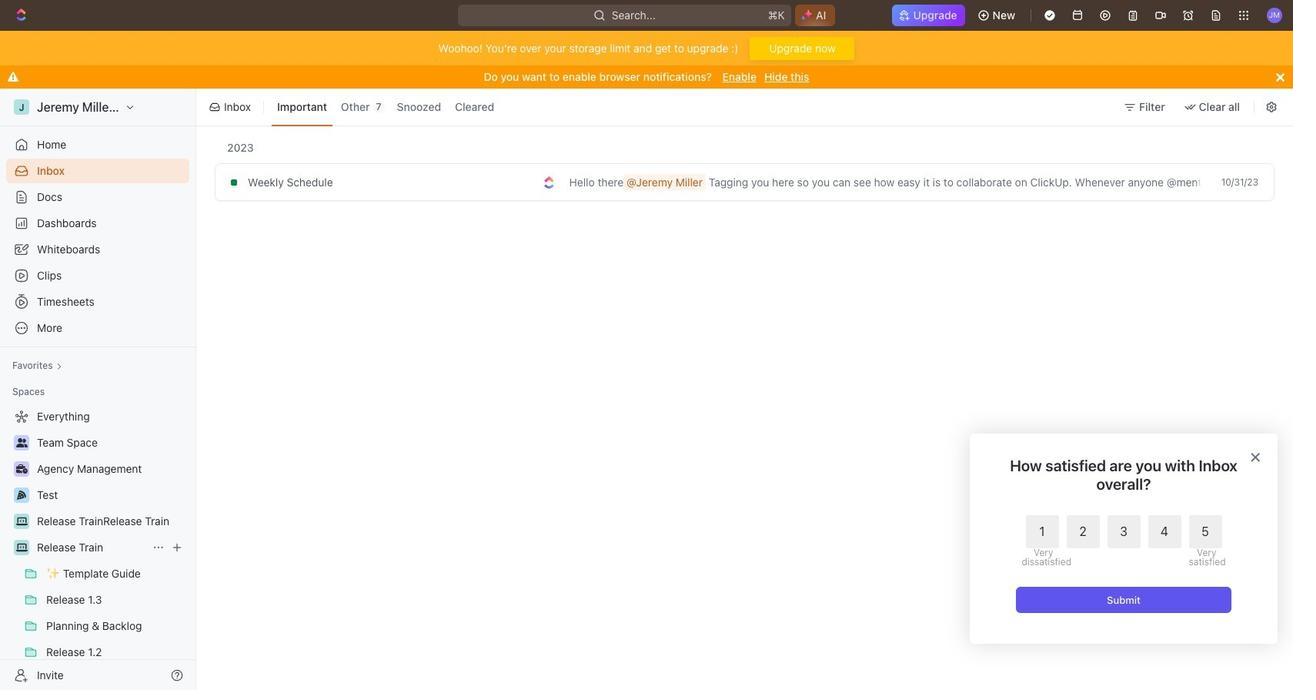 Task type: vqa. For each thing, say whether or not it's contained in the screenshot.
tree in Sidebar navigation
yes



Task type: locate. For each thing, give the bounding box(es) containing it.
laptop code image
[[16, 517, 27, 526], [16, 543, 27, 552]]

tree
[[6, 404, 189, 690]]

jeremy miller's workspace, , element
[[14, 99, 29, 115]]

tree inside sidebar navigation
[[6, 404, 189, 690]]

sidebar navigation
[[0, 89, 199, 690]]

2 laptop code image from the top
[[16, 543, 27, 552]]

1 vertical spatial laptop code image
[[16, 543, 27, 552]]

dialog
[[970, 434, 1278, 644]]

tab list
[[269, 85, 503, 129]]

0 vertical spatial laptop code image
[[16, 517, 27, 526]]

business time image
[[16, 464, 27, 474]]

option group
[[1022, 515, 1223, 567]]



Task type: describe. For each thing, give the bounding box(es) containing it.
pizza slice image
[[17, 491, 26, 500]]

1 laptop code image from the top
[[16, 517, 27, 526]]

user group image
[[16, 438, 27, 447]]



